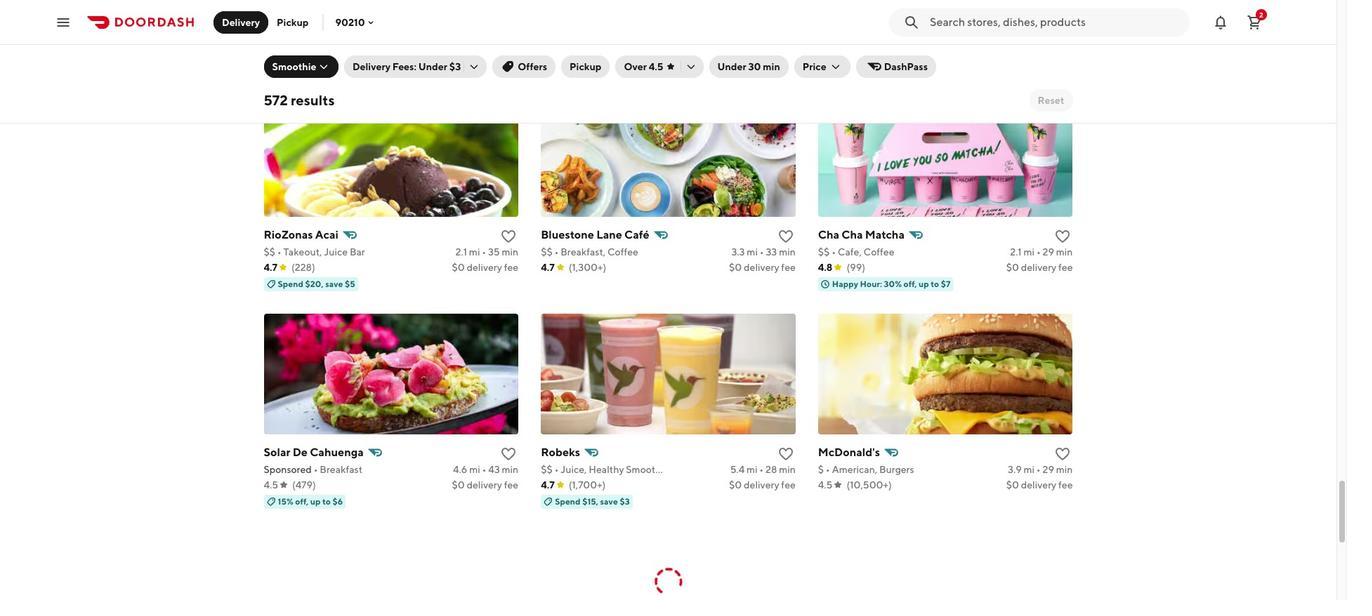 Task type: vqa. For each thing, say whether or not it's contained in the screenshot.


Task type: locate. For each thing, give the bounding box(es) containing it.
fee for bluestone lane café
[[782, 262, 796, 273]]

0 horizontal spatial save
[[325, 279, 343, 289]]

off, right 30%
[[904, 279, 917, 289]]

$​0 delivery fee for bluestone lane café
[[729, 262, 796, 273]]

delivery down 5.4 mi • 28 min
[[744, 480, 780, 491]]

delivery down 2.1 mi • 35 min
[[467, 262, 502, 273]]

pickup button
[[268, 11, 317, 33], [562, 56, 610, 78]]

4.5
[[649, 61, 664, 72], [264, 480, 278, 491], [819, 480, 833, 491]]

sandwiches
[[866, 29, 919, 40]]

4.8
[[264, 44, 278, 55], [819, 262, 833, 273]]

3.3
[[732, 246, 745, 258]]

cahuenga
[[310, 446, 364, 459]]

click to add this store to your saved list image for 30
[[1055, 10, 1072, 27]]

4.8 up 20%
[[264, 44, 278, 55]]

1 vertical spatial spend
[[555, 497, 581, 507]]

$​0 delivery fee up the offers button at top
[[452, 44, 519, 55]]

30 left price
[[749, 61, 761, 72]]

click to add this store to your saved list image up 2.1 mi • 35 min
[[500, 228, 517, 245]]

$5
[[335, 61, 345, 71], [345, 279, 355, 289]]

delivery
[[467, 44, 502, 55], [744, 44, 780, 55], [1021, 44, 1057, 55], [467, 262, 502, 273], [744, 262, 780, 273], [1021, 262, 1057, 273], [467, 480, 502, 491], [744, 480, 780, 491], [1021, 480, 1057, 491]]

$​0 down 3.3
[[729, 262, 742, 273]]

cafe,
[[838, 246, 862, 258]]

delivery down 2.1 mi • 29 min
[[1021, 262, 1057, 273]]

(99)
[[847, 262, 866, 273]]

2.1 mi • 35 min
[[456, 246, 519, 258]]

sponsored
[[264, 464, 312, 475]]

$ for $ • american, burgers
[[819, 464, 824, 475]]

0 vertical spatial off,
[[298, 61, 311, 71]]

bar
[[350, 246, 365, 258]]

1 vertical spatial 29
[[1043, 464, 1055, 475]]

reset
[[1038, 95, 1065, 106]]

2 29 from the top
[[1043, 464, 1055, 475]]

1 vertical spatial $3
[[620, 497, 630, 507]]

over
[[624, 61, 647, 72]]

delivery left 'board'
[[222, 17, 260, 28]]

1 horizontal spatial under
[[718, 61, 747, 72]]

2 vertical spatial off,
[[295, 497, 309, 507]]

2 horizontal spatial coffee
[[864, 246, 895, 258]]

fee down store search: begin typing to search for stores available on doordash text field
[[1059, 44, 1073, 55]]

delivery for robeks
[[744, 480, 780, 491]]

fee for mcdonald's
[[1059, 480, 1073, 491]]

$​0 down 2.1 mi • 29 min
[[1007, 262, 1020, 273]]

0 vertical spatial 30
[[1042, 29, 1055, 40]]

$$ • breakfast, coffee
[[541, 246, 639, 258]]

0 horizontal spatial 30
[[749, 61, 761, 72]]

$$ down robeks
[[541, 464, 553, 475]]

4.7 up offers at top left
[[541, 44, 555, 55]]

0 vertical spatial 4.6
[[819, 44, 833, 55]]

coffee down lane
[[608, 246, 639, 258]]

save right $15,
[[601, 497, 618, 507]]

$​0 down 5.4
[[729, 480, 742, 491]]

0 vertical spatial (1,300+)
[[569, 44, 607, 55]]

mi
[[1023, 29, 1034, 40], [469, 246, 480, 258], [747, 246, 758, 258], [1024, 246, 1035, 258], [470, 464, 480, 475], [747, 464, 758, 475], [1024, 464, 1035, 475]]

fee down 2.1 mi • 35 min
[[504, 262, 519, 273]]

1 vertical spatial click to add this store to your saved list image
[[1055, 228, 1072, 245]]

$ down panera
[[819, 29, 824, 40]]

4.5 up 15%
[[264, 480, 278, 491]]

coffee up lunch
[[334, 10, 370, 24]]

$$ for bluestone
[[541, 246, 553, 258]]

$5 down lunch
[[335, 61, 345, 71]]

save
[[325, 279, 343, 289], [601, 497, 618, 507]]

1 horizontal spatial pickup
[[570, 61, 602, 72]]

$5 down "bar"
[[345, 279, 355, 289]]

$​0 down 3.9
[[1007, 480, 1020, 491]]

under
[[419, 61, 448, 72], [718, 61, 747, 72]]

1 vertical spatial delivery
[[353, 61, 391, 72]]

cha
[[819, 228, 840, 241], [842, 228, 863, 241]]

click to add this store to your saved list image
[[1055, 10, 1072, 27], [1055, 228, 1072, 245]]

to for coffee
[[325, 61, 333, 71]]

juice
[[324, 246, 348, 258]]

0 vertical spatial $3
[[450, 61, 461, 72]]

save right $20,
[[325, 279, 343, 289]]

1 vertical spatial save
[[601, 497, 618, 507]]

click to add this store to your saved list image for de
[[500, 446, 517, 463]]

4.5 for solar de cahuenga
[[264, 480, 278, 491]]

2 cha from the left
[[842, 228, 863, 241]]

0 horizontal spatial delivery
[[222, 17, 260, 28]]

to down (2,600+)
[[325, 61, 333, 71]]

up for coffee
[[313, 61, 323, 71]]

fee down 2.1 mi • 29 min
[[1059, 262, 1073, 273]]

0 vertical spatial pickup button
[[268, 11, 317, 33]]

offers button
[[493, 56, 556, 78]]

$​0 delivery fee for solar de cahuenga
[[452, 480, 519, 491]]

up for cahuenga
[[310, 497, 321, 507]]

$​0 delivery fee for cha cha matcha
[[1007, 262, 1073, 273]]

fee down 5.4 mi • 28 min
[[782, 480, 796, 491]]

3 items, open order cart image
[[1247, 14, 1263, 31]]

1 horizontal spatial 2.1
[[1011, 246, 1022, 258]]

de
[[293, 446, 308, 459]]

1 horizontal spatial 4.8
[[819, 262, 833, 273]]

4.8 up "happy" at right
[[819, 262, 833, 273]]

matcha
[[866, 228, 905, 241]]

$7
[[941, 279, 951, 289]]

off, right 20%
[[298, 61, 311, 71]]

3.9 mi • 29 min
[[1008, 464, 1073, 475]]

2 $ from the top
[[819, 464, 824, 475]]

mi for cha cha matcha
[[1024, 246, 1035, 258]]

american,
[[832, 464, 878, 475]]

43
[[488, 464, 500, 475]]

1 29 from the top
[[1043, 246, 1055, 258]]

1 horizontal spatial 4.6
[[819, 44, 833, 55]]

4.7 down robeks
[[541, 480, 555, 491]]

2 2.1 from the left
[[1011, 246, 1022, 258]]

delivery down 3.9 mi • 29 min
[[1021, 480, 1057, 491]]

1 horizontal spatial delivery
[[353, 61, 391, 72]]

delivery down 4.6 mi • 43 min
[[467, 480, 502, 491]]

$​0 for bluestone lane café
[[729, 262, 742, 273]]

1 vertical spatial 4.6
[[453, 464, 468, 475]]

30
[[1042, 29, 1055, 40], [749, 61, 761, 72]]

$​0 delivery fee down 4.6 mi • 43 min
[[452, 480, 519, 491]]

29 for mcdonald's
[[1043, 464, 1055, 475]]

4.8 for board house coffee
[[264, 44, 278, 55]]

0 vertical spatial up
[[313, 61, 323, 71]]

15%
[[278, 497, 294, 507]]

1 horizontal spatial 4.5
[[649, 61, 664, 72]]

delivery for riozonas acai
[[467, 262, 502, 273]]

spend left $15,
[[555, 497, 581, 507]]

$​0 for board house coffee
[[452, 44, 465, 55]]

fee down 3.9 mi • 29 min
[[1059, 480, 1073, 491]]

$$ for cha
[[819, 246, 830, 258]]

$3 right $15,
[[620, 497, 630, 507]]

29 for cha cha matcha
[[1043, 246, 1055, 258]]

reset button
[[1030, 89, 1073, 112]]

2 (1,300+) from the top
[[569, 262, 607, 273]]

1 horizontal spatial save
[[601, 497, 618, 507]]

$$ down 'board'
[[264, 29, 275, 40]]

spend down (228)
[[278, 279, 304, 289]]

off,
[[298, 61, 311, 71], [904, 279, 917, 289], [295, 497, 309, 507]]

1 vertical spatial 30
[[749, 61, 761, 72]]

2
[[1260, 10, 1264, 19]]

pickup left over at left top
[[570, 61, 602, 72]]

spend for riozonas acai
[[278, 279, 304, 289]]

pickup up dessert,
[[277, 17, 309, 28]]

min for cha cha matcha
[[1057, 246, 1073, 258]]

click to add this store to your saved list image
[[500, 228, 517, 245], [778, 228, 795, 245], [500, 446, 517, 463], [778, 446, 795, 463], [1055, 446, 1072, 463]]

delivery for cha cha matcha
[[1021, 262, 1057, 273]]

$​0 down 2.1 mi • 35 min
[[452, 262, 465, 273]]

0 vertical spatial 29
[[1043, 246, 1055, 258]]

$​0 delivery fee down 5.4 mi • 28 min
[[729, 480, 796, 491]]

smoothies
[[626, 464, 674, 475]]

click to add this store to your saved list image up 5.4 mi • 28 min
[[778, 446, 795, 463]]

up down the (479) at the bottom of the page
[[310, 497, 321, 507]]

20%
[[278, 61, 296, 71]]

open menu image
[[55, 14, 72, 31]]

4.6 for 4.6 mi • 43 min
[[453, 464, 468, 475]]

$​0 delivery fee down 2.1 mi • 29 min
[[1007, 262, 1073, 273]]

1 vertical spatial (1,300+)
[[569, 262, 607, 273]]

$​0 up delivery fees: under $3
[[452, 44, 465, 55]]

4.6 for 4.6
[[819, 44, 833, 55]]

$​0 down 4.6 mi • 43 min
[[452, 480, 465, 491]]

save for robeks
[[601, 497, 618, 507]]

0 vertical spatial 4.8
[[264, 44, 278, 55]]

1 2.1 from the left
[[456, 246, 467, 258]]

$​0 delivery fee down 2.1 mi • 35 min
[[452, 262, 519, 273]]

fees:
[[393, 61, 417, 72]]

up down (2,600+)
[[313, 61, 323, 71]]

$​0 delivery fee for riozonas acai
[[452, 262, 519, 273]]

2 vertical spatial up
[[310, 497, 321, 507]]

0 vertical spatial $
[[819, 29, 824, 40]]

0 horizontal spatial 4.8
[[264, 44, 278, 55]]

90210 button
[[335, 17, 376, 28]]

1 click to add this store to your saved list image from the top
[[1055, 10, 1072, 27]]

$​0 up under 30 min button
[[729, 44, 742, 55]]

to left $7
[[931, 279, 940, 289]]

to left $6
[[323, 497, 331, 507]]

click to add this store to your saved list image for lane
[[778, 228, 795, 245]]

4.5 right over at left top
[[649, 61, 664, 72]]

1 vertical spatial pickup button
[[562, 56, 610, 78]]

4.5 down american,
[[819, 480, 833, 491]]

$$ • takeout, juice bar
[[264, 246, 365, 258]]

$3 for spend $15, save $3
[[620, 497, 630, 507]]

1 horizontal spatial $3
[[620, 497, 630, 507]]

$3 right the fees:
[[450, 61, 461, 72]]

delivery for delivery
[[222, 17, 260, 28]]

$
[[819, 29, 824, 40], [819, 464, 824, 475]]

delivery inside button
[[222, 17, 260, 28]]

$$ left cafe,
[[819, 246, 830, 258]]

under 30 min button
[[709, 56, 789, 78]]

min for bluestone lane café
[[779, 246, 796, 258]]

coffee down matcha
[[864, 246, 895, 258]]

min inside button
[[763, 61, 781, 72]]

bluestone
[[541, 228, 594, 241]]

delivery for delivery fees: under $3
[[353, 61, 391, 72]]

fee for robeks
[[782, 480, 796, 491]]

1 vertical spatial $5
[[345, 279, 355, 289]]

Store search: begin typing to search for stores available on DoorDash text field
[[930, 14, 1182, 30]]

$$ down riozonas
[[264, 246, 275, 258]]

$ down mcdonald's
[[819, 464, 824, 475]]

90210
[[335, 17, 365, 28]]

0 vertical spatial delivery
[[222, 17, 260, 28]]

4.6
[[819, 44, 833, 55], [453, 464, 468, 475]]

up left $7
[[919, 279, 929, 289]]

1 horizontal spatial cha
[[842, 228, 863, 241]]

to for cahuenga
[[323, 497, 331, 507]]

click to add this store to your saved list image up 2.9 mi • 30 min
[[1055, 10, 1072, 27]]

1 vertical spatial off,
[[904, 279, 917, 289]]

$$ down 'bluestone'
[[541, 246, 553, 258]]

to
[[325, 61, 333, 71], [931, 279, 940, 289], [323, 497, 331, 507]]

fee down 4.6 mi • 43 min
[[504, 480, 519, 491]]

0 vertical spatial to
[[325, 61, 333, 71]]

click to add this store to your saved list image up 2.1 mi • 29 min
[[1055, 228, 1072, 245]]

$$ • cafe, coffee
[[819, 246, 895, 258]]

mi for riozonas acai
[[469, 246, 480, 258]]

0 horizontal spatial 2.1
[[456, 246, 467, 258]]

0 vertical spatial click to add this store to your saved list image
[[1055, 10, 1072, 27]]

2 vertical spatial to
[[323, 497, 331, 507]]

0 vertical spatial save
[[325, 279, 343, 289]]

solar de cahuenga
[[264, 446, 364, 459]]

1 vertical spatial $
[[819, 464, 824, 475]]

1 horizontal spatial spend
[[555, 497, 581, 507]]

$​0 delivery fee down 3.3 mi • 33 min
[[729, 262, 796, 273]]

0 vertical spatial $5
[[335, 61, 345, 71]]

delivery down 3.3 mi • 33 min
[[744, 262, 780, 273]]

$$
[[264, 29, 275, 40], [264, 246, 275, 258], [541, 246, 553, 258], [819, 246, 830, 258], [541, 464, 553, 475]]

$​0 for robeks
[[729, 480, 742, 491]]

0 horizontal spatial pickup
[[277, 17, 309, 28]]

hour:
[[860, 279, 883, 289]]

breakfast
[[320, 464, 363, 475]]

1 vertical spatial to
[[931, 279, 940, 289]]

under 30 min
[[718, 61, 781, 72]]

$3 for delivery fees: under $3
[[450, 61, 461, 72]]

2.9
[[1007, 29, 1021, 40]]

0 vertical spatial spend
[[278, 279, 304, 289]]

delivery up the offers button at top
[[467, 44, 502, 55]]

0 horizontal spatial spend
[[278, 279, 304, 289]]

4.7 left (228)
[[264, 262, 278, 273]]

click to add this store to your saved list image up 4.6 mi • 43 min
[[500, 446, 517, 463]]

2 under from the left
[[718, 61, 747, 72]]

delivery left the fees:
[[353, 61, 391, 72]]

$ • salads, sandwiches
[[819, 29, 919, 40]]

0 horizontal spatial under
[[419, 61, 448, 72]]

2 horizontal spatial 4.5
[[819, 480, 833, 491]]

bluestone lane café
[[541, 228, 650, 241]]

1 $ from the top
[[819, 29, 824, 40]]

2 click to add this store to your saved list image from the top
[[1055, 228, 1072, 245]]

•
[[277, 29, 282, 40], [826, 29, 830, 40], [1036, 29, 1040, 40], [277, 246, 282, 258], [482, 246, 486, 258], [555, 246, 559, 258], [760, 246, 764, 258], [832, 246, 836, 258], [1037, 246, 1041, 258], [314, 464, 318, 475], [482, 464, 487, 475], [555, 464, 559, 475], [760, 464, 764, 475], [826, 464, 830, 475], [1037, 464, 1041, 475]]

sponsored • breakfast
[[264, 464, 363, 475]]

$​0
[[452, 44, 465, 55], [729, 44, 742, 55], [1007, 44, 1020, 55], [452, 262, 465, 273], [729, 262, 742, 273], [1007, 262, 1020, 273], [452, 480, 465, 491], [729, 480, 742, 491], [1007, 480, 1020, 491]]

spend $15, save $3
[[555, 497, 630, 507]]

coffee for cha cha matcha
[[864, 246, 895, 258]]

delivery for solar de cahuenga
[[467, 480, 502, 491]]

$​0 for mcdonald's
[[1007, 480, 1020, 491]]

1 vertical spatial 4.8
[[819, 262, 833, 273]]

0 horizontal spatial 4.5
[[264, 480, 278, 491]]

4.6 left 43
[[453, 464, 468, 475]]

4.7 down 'bluestone'
[[541, 262, 555, 273]]

$3
[[450, 61, 461, 72], [620, 497, 630, 507]]

price
[[803, 61, 827, 72]]

1 horizontal spatial coffee
[[608, 246, 639, 258]]

fee up the offers button at top
[[504, 44, 519, 55]]

0 horizontal spatial cha
[[819, 228, 840, 241]]

4.6 up price button
[[819, 44, 833, 55]]

3.9
[[1008, 464, 1022, 475]]

$$ for riozonas
[[264, 246, 275, 258]]

click to add this store to your saved list image up 3.3 mi • 33 min
[[778, 228, 795, 245]]

30 right 2.9
[[1042, 29, 1055, 40]]

$​0 delivery fee down 3.9 mi • 29 min
[[1007, 480, 1073, 491]]

0 horizontal spatial $3
[[450, 61, 461, 72]]

$​0 delivery fee
[[452, 44, 519, 55], [729, 44, 796, 55], [1007, 44, 1073, 55], [452, 262, 519, 273], [729, 262, 796, 273], [1007, 262, 1073, 273], [452, 480, 519, 491], [729, 480, 796, 491], [1007, 480, 1073, 491]]

fee down 3.3 mi • 33 min
[[782, 262, 796, 273]]

off, right 15%
[[295, 497, 309, 507]]

30%
[[884, 279, 902, 289]]

1 horizontal spatial pickup button
[[562, 56, 610, 78]]

0 horizontal spatial 4.6
[[453, 464, 468, 475]]



Task type: describe. For each thing, give the bounding box(es) containing it.
lunch
[[322, 29, 350, 40]]

dashpass
[[884, 61, 928, 72]]

delivery up under 30 min button
[[744, 44, 780, 55]]

1 horizontal spatial 30
[[1042, 29, 1055, 40]]

panera
[[819, 10, 855, 24]]

acai
[[315, 228, 339, 241]]

4.5 inside over 4.5 button
[[649, 61, 664, 72]]

takeout,
[[284, 246, 322, 258]]

$ for $ • salads, sandwiches
[[819, 29, 824, 40]]

price button
[[795, 56, 851, 78]]

cha cha matcha
[[819, 228, 905, 241]]

spend $20, save $5
[[278, 279, 355, 289]]

house
[[298, 10, 331, 24]]

1 under from the left
[[419, 61, 448, 72]]

$​0 delivery fee down 2.9 mi • 30 min
[[1007, 44, 1073, 55]]

mi for mcdonald's
[[1024, 464, 1035, 475]]

4.6 mi • 43 min
[[453, 464, 519, 475]]

happy hour: 30% off, up to $7
[[833, 279, 951, 289]]

offers
[[518, 61, 547, 72]]

572
[[264, 92, 288, 108]]

click to add this store to your saved list image up 3.9 mi • 29 min
[[1055, 446, 1072, 463]]

1 (1,300+) from the top
[[569, 44, 607, 55]]

save for riozonas acai
[[325, 279, 343, 289]]

$​0 delivery fee up under 30 min button
[[729, 44, 796, 55]]

over 4.5
[[624, 61, 664, 72]]

bread
[[858, 10, 889, 24]]

3.3 mi • 33 min
[[732, 246, 796, 258]]

min for riozonas acai
[[502, 246, 519, 258]]

burgers
[[880, 464, 915, 475]]

$​0 for solar de cahuenga
[[452, 480, 465, 491]]

2.1 for cha cha matcha
[[1011, 246, 1022, 258]]

notification bell image
[[1213, 14, 1230, 31]]

4.5 for mcdonald's
[[819, 480, 833, 491]]

2.1 for riozonas acai
[[456, 246, 467, 258]]

fee for riozonas acai
[[504, 262, 519, 273]]

(1,700+)
[[569, 480, 606, 491]]

28
[[766, 464, 777, 475]]

smoothie
[[272, 61, 317, 72]]

results
[[291, 92, 335, 108]]

fee up price button
[[782, 44, 796, 55]]

mcdonald's
[[819, 446, 881, 459]]

$​0 delivery fee for mcdonald's
[[1007, 480, 1073, 491]]

fee for board house coffee
[[504, 44, 519, 55]]

2.9 mi • 30 min
[[1007, 29, 1073, 40]]

1 vertical spatial pickup
[[570, 61, 602, 72]]

$6
[[333, 497, 343, 507]]

board house coffee
[[264, 10, 370, 24]]

robeks
[[541, 446, 580, 459]]

(479)
[[292, 480, 316, 491]]

15% off, up to $6
[[278, 497, 343, 507]]

riozonas acai
[[264, 228, 339, 241]]

5.4
[[731, 464, 745, 475]]

off, for cahuenga
[[295, 497, 309, 507]]

smoothie button
[[264, 56, 339, 78]]

(4,000+)
[[847, 44, 888, 55]]

$​0 delivery fee for board house coffee
[[452, 44, 519, 55]]

delivery for mcdonald's
[[1021, 480, 1057, 491]]

2.1 mi • 29 min
[[1011, 246, 1073, 258]]

1 vertical spatial up
[[919, 279, 929, 289]]

mi for solar de cahuenga
[[470, 464, 480, 475]]

35
[[488, 246, 500, 258]]

dessert,
[[284, 29, 320, 40]]

$​0 down 2.9
[[1007, 44, 1020, 55]]

$​0 delivery fee for robeks
[[729, 480, 796, 491]]

0 horizontal spatial coffee
[[334, 10, 370, 24]]

572 results
[[264, 92, 335, 108]]

café
[[625, 228, 650, 241]]

click to add this store to your saved list image for 29
[[1055, 228, 1072, 245]]

4.7 for robeks
[[541, 480, 555, 491]]

over 4.5 button
[[616, 56, 704, 78]]

0 horizontal spatial pickup button
[[268, 11, 317, 33]]

$$ • juice, healthy smoothies
[[541, 464, 674, 475]]

2 button
[[1241, 8, 1269, 36]]

(10,500+)
[[847, 480, 892, 491]]

coffee for bluestone lane café
[[608, 246, 639, 258]]

delivery for board house coffee
[[467, 44, 502, 55]]

min for solar de cahuenga
[[502, 464, 519, 475]]

board
[[264, 10, 295, 24]]

solar
[[264, 446, 291, 459]]

click to add this store to your saved list image for acai
[[500, 228, 517, 245]]

4.8 for cha cha matcha
[[819, 262, 833, 273]]

salads,
[[832, 29, 864, 40]]

4.7 for bluestone lane café
[[541, 262, 555, 273]]

$$ • dessert, lunch
[[264, 29, 350, 40]]

delivery button
[[214, 11, 268, 33]]

panera bread
[[819, 10, 889, 24]]

delivery down 2.9 mi • 30 min
[[1021, 44, 1057, 55]]

20% off, up to $5
[[278, 61, 345, 71]]

healthy
[[589, 464, 624, 475]]

min for mcdonald's
[[1057, 464, 1073, 475]]

$20,
[[305, 279, 324, 289]]

delivery fees: under $3
[[353, 61, 461, 72]]

1 cha from the left
[[819, 228, 840, 241]]

breakfast,
[[561, 246, 606, 258]]

$ • american, burgers
[[819, 464, 915, 475]]

delivery for bluestone lane café
[[744, 262, 780, 273]]

juice,
[[561, 464, 587, 475]]

$​0 for cha cha matcha
[[1007, 262, 1020, 273]]

fee for solar de cahuenga
[[504, 480, 519, 491]]

$15,
[[583, 497, 599, 507]]

5.4 mi • 28 min
[[731, 464, 796, 475]]

(2,600+)
[[292, 44, 332, 55]]

spend for robeks
[[555, 497, 581, 507]]

mi for bluestone lane café
[[747, 246, 758, 258]]

$​0 for riozonas acai
[[452, 262, 465, 273]]

off, for coffee
[[298, 61, 311, 71]]

mi for robeks
[[747, 464, 758, 475]]

riozonas
[[264, 228, 313, 241]]

fee for cha cha matcha
[[1059, 262, 1073, 273]]

min for robeks
[[779, 464, 796, 475]]

30 inside under 30 min button
[[749, 61, 761, 72]]

dashpass button
[[856, 56, 937, 78]]

under inside under 30 min button
[[718, 61, 747, 72]]

lane
[[597, 228, 622, 241]]

33
[[766, 246, 777, 258]]

(228)
[[292, 262, 315, 273]]

4.7 for riozonas acai
[[264, 262, 278, 273]]

0 vertical spatial pickup
[[277, 17, 309, 28]]



